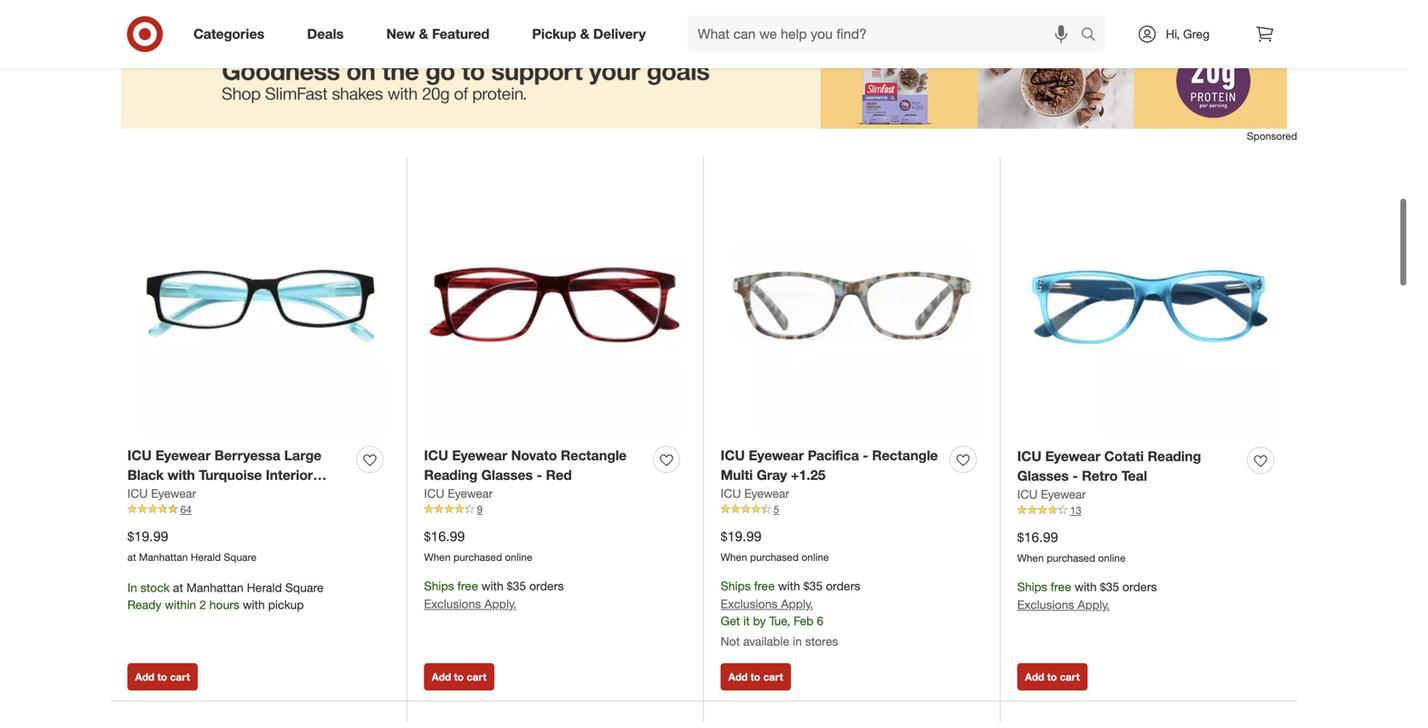 Task type: locate. For each thing, give the bounding box(es) containing it.
purchased for -
[[1047, 552, 1096, 564]]

icu eyewear down gray
[[721, 486, 790, 501]]

to for icu eyewear cotati reading glasses - retro teal
[[1048, 671, 1057, 683]]

in stock at  manhattan herald square ready within 2 hours with pickup
[[127, 580, 324, 612]]

eyewear for with icu eyewear link
[[151, 486, 196, 501]]

- left red
[[537, 467, 542, 483]]

icu eyewear novato rectangle reading glasses - red image
[[424, 174, 687, 436], [424, 174, 687, 436]]

exclusions apply. button for reading
[[424, 596, 517, 613]]

eyewear for icu eyewear pacifica - rectangle multi gray +1.25 link
[[749, 447, 804, 464]]

- left retro
[[1073, 468, 1079, 484]]

cart for -
[[1060, 671, 1080, 683]]

2 horizontal spatial $35
[[1100, 580, 1120, 594]]

manhattan inside $19.99 at manhattan herald square
[[139, 551, 188, 563]]

+1.25
[[791, 467, 826, 483]]

1 cart from the left
[[170, 671, 190, 683]]

1 add to cart from the left
[[135, 671, 190, 683]]

icu eyewear for multi
[[721, 486, 790, 501]]

0 horizontal spatial exclusions apply. button
[[424, 596, 517, 613]]

eyewear inside icu eyewear cotati reading glasses - retro teal
[[1046, 448, 1101, 465]]

$19.99
[[127, 528, 168, 545], [721, 528, 762, 545]]

3 to from the left
[[751, 671, 761, 683]]

rectangle right pacifica
[[872, 447, 938, 464]]

1 horizontal spatial apply.
[[781, 596, 813, 611]]

2 vertical spatial reading
[[127, 486, 181, 503]]

categories
[[194, 26, 265, 42]]

new & featured link
[[372, 15, 511, 53]]

ready
[[127, 597, 161, 612]]

with up tue,
[[778, 579, 800, 594]]

eyewear for icu eyewear link related to -
[[1041, 487, 1086, 502]]

2 cart from the left
[[467, 671, 487, 683]]

reading right cotati
[[1148, 448, 1202, 465]]

at up within
[[173, 580, 183, 595]]

1 vertical spatial square
[[285, 580, 324, 595]]

apply. for glasses
[[1078, 597, 1110, 612]]

eyewear inside icu eyewear novato rectangle reading glasses - red
[[452, 447, 508, 464]]

reading inside icu eyewear berryessa large black with turquoise interior reading glasses
[[127, 486, 181, 503]]

$19.99 inside '$19.99 when purchased online'
[[721, 528, 762, 545]]

glasses left retro
[[1018, 468, 1069, 484]]

1 horizontal spatial herald
[[247, 580, 282, 595]]

icu eyewear pacifica - rectangle multi gray +1.25
[[721, 447, 938, 483]]

0 horizontal spatial ships free with $35 orders exclusions apply.
[[424, 579, 564, 611]]

stock
[[141, 580, 170, 595]]

eyewear for icu eyewear link for glasses
[[448, 486, 493, 501]]

1 vertical spatial reading
[[424, 467, 478, 483]]

0 horizontal spatial rectangle
[[561, 447, 627, 464]]

& right new at the left top of page
[[419, 26, 428, 42]]

multi
[[721, 467, 753, 483]]

purchased inside '$19.99 when purchased online'
[[750, 551, 799, 563]]

$19.99 inside $19.99 at manhattan herald square
[[127, 528, 168, 545]]

0 horizontal spatial square
[[224, 551, 257, 563]]

free
[[458, 579, 478, 594], [754, 579, 775, 594], [1051, 580, 1072, 594]]

add to cart
[[135, 671, 190, 683], [432, 671, 487, 683], [729, 671, 783, 683], [1025, 671, 1080, 683]]

orders up "stores"
[[826, 579, 861, 594]]

0 horizontal spatial reading
[[127, 486, 181, 503]]

& inside pickup & delivery link
[[580, 26, 590, 42]]

icu eyewear novato rectangle reading glasses - red link
[[424, 446, 647, 485]]

cart for with
[[170, 671, 190, 683]]

1 horizontal spatial reading
[[424, 467, 478, 483]]

purchased down 13
[[1047, 552, 1096, 564]]

icu eyewear link for -
[[1018, 486, 1086, 503]]

free for glasses
[[1051, 580, 1072, 594]]

when
[[424, 551, 451, 563], [721, 551, 748, 563], [1018, 552, 1044, 564]]

2 horizontal spatial glasses
[[1018, 468, 1069, 484]]

4 add to cart from the left
[[1025, 671, 1080, 683]]

purchased down 9
[[454, 551, 502, 563]]

0 horizontal spatial ships
[[424, 579, 454, 594]]

with
[[168, 467, 195, 483], [482, 579, 504, 594], [778, 579, 800, 594], [1075, 580, 1097, 594], [243, 597, 265, 612]]

2 horizontal spatial apply.
[[1078, 597, 1110, 612]]

icu eyewear link up 9
[[424, 485, 493, 502]]

1 horizontal spatial purchased
[[750, 551, 799, 563]]

add for icu eyewear berryessa large black with turquoise interior reading glasses
[[135, 671, 155, 683]]

$16.99 when purchased online down 9
[[424, 528, 533, 563]]

pickup & delivery
[[532, 26, 646, 42]]

0 vertical spatial manhattan
[[139, 551, 188, 563]]

herald up pickup at the bottom left of page
[[247, 580, 282, 595]]

with inside icu eyewear berryessa large black with turquoise interior reading glasses
[[168, 467, 195, 483]]

square inside in stock at  manhattan herald square ready within 2 hours with pickup
[[285, 580, 324, 595]]

2 to from the left
[[454, 671, 464, 683]]

reading down black on the bottom left of page
[[127, 486, 181, 503]]

2 horizontal spatial exclusions apply. button
[[1018, 596, 1110, 614]]

$16.99
[[424, 528, 465, 545], [1018, 529, 1059, 546]]

0 horizontal spatial when
[[424, 551, 451, 563]]

icu eyewear link up 13
[[1018, 486, 1086, 503]]

glasses inside icu eyewear novato rectangle reading glasses - red
[[482, 467, 533, 483]]

2 horizontal spatial reading
[[1148, 448, 1202, 465]]

glasses
[[482, 467, 533, 483], [1018, 468, 1069, 484], [185, 486, 236, 503]]

in
[[793, 634, 802, 649]]

2 horizontal spatial ships
[[1018, 580, 1048, 594]]

add to cart for icu eyewear cotati reading glasses - retro teal
[[1025, 671, 1080, 683]]

reading up 9
[[424, 467, 478, 483]]

0 horizontal spatial &
[[419, 26, 428, 42]]

delivery
[[593, 26, 646, 42]]

turquoise
[[199, 467, 262, 483]]

glasses inside icu eyewear cotati reading glasses - retro teal
[[1018, 468, 1069, 484]]

online
[[505, 551, 533, 563], [802, 551, 829, 563], [1099, 552, 1126, 564]]

$19.99 down the multi at the right of page
[[721, 528, 762, 545]]

square up pickup at the bottom left of page
[[285, 580, 324, 595]]

1 horizontal spatial ships
[[721, 579, 751, 594]]

at
[[127, 551, 136, 563], [173, 580, 183, 595]]

reading inside icu eyewear novato rectangle reading glasses - red
[[424, 467, 478, 483]]

3 add to cart from the left
[[729, 671, 783, 683]]

0 horizontal spatial -
[[537, 467, 542, 483]]

when inside '$19.99 when purchased online'
[[721, 551, 748, 563]]

1 horizontal spatial $16.99 when purchased online
[[1018, 529, 1126, 564]]

rectangle inside icu eyewear pacifica - rectangle multi gray +1.25
[[872, 447, 938, 464]]

icu eyewear link for with
[[127, 485, 196, 502]]

0 horizontal spatial apply.
[[485, 596, 517, 611]]

1 horizontal spatial exclusions apply. button
[[721, 596, 813, 613]]

& right pickup
[[580, 26, 590, 42]]

0 vertical spatial square
[[224, 551, 257, 563]]

orders down 13 link
[[1123, 580, 1157, 594]]

4 cart from the left
[[1060, 671, 1080, 683]]

herald
[[191, 551, 221, 563], [247, 580, 282, 595]]

in
[[127, 580, 137, 595]]

2 horizontal spatial purchased
[[1047, 552, 1096, 564]]

hi,
[[1166, 26, 1180, 41]]

$19.99 up stock
[[127, 528, 168, 545]]

cart
[[170, 671, 190, 683], [467, 671, 487, 683], [764, 671, 783, 683], [1060, 671, 1080, 683]]

tue,
[[769, 614, 791, 628]]

apply. inside ships free with $35 orders exclusions apply. get it by tue, feb 6 not available in stores
[[781, 596, 813, 611]]

pickup
[[268, 597, 304, 612]]

icu eyewear pacifica - rectangle multi gray +1.25 image
[[721, 174, 984, 436], [721, 174, 984, 436]]

eyewear inside icu eyewear pacifica - rectangle multi gray +1.25
[[749, 447, 804, 464]]

4 to from the left
[[1048, 671, 1057, 683]]

eyewear
[[156, 447, 211, 464], [452, 447, 508, 464], [749, 447, 804, 464], [1046, 448, 1101, 465], [151, 486, 196, 501], [448, 486, 493, 501], [745, 486, 790, 501], [1041, 487, 1086, 502]]

new
[[386, 26, 415, 42]]

- right pacifica
[[863, 447, 869, 464]]

1 $19.99 from the left
[[127, 528, 168, 545]]

1 rectangle from the left
[[561, 447, 627, 464]]

online down 9 link
[[505, 551, 533, 563]]

1 vertical spatial herald
[[247, 580, 282, 595]]

featured
[[432, 26, 490, 42]]

herald up in stock at  manhattan herald square ready within 2 hours with pickup
[[191, 551, 221, 563]]

to for icu eyewear novato rectangle reading glasses - red
[[454, 671, 464, 683]]

to for icu eyewear berryessa large black with turquoise interior reading glasses
[[157, 671, 167, 683]]

1 horizontal spatial $35
[[804, 579, 823, 594]]

$35
[[507, 579, 526, 594], [804, 579, 823, 594], [1100, 580, 1120, 594]]

2 horizontal spatial online
[[1099, 552, 1126, 564]]

purchased down 5
[[750, 551, 799, 563]]

by
[[753, 614, 766, 628]]

to for icu eyewear pacifica - rectangle multi gray +1.25
[[751, 671, 761, 683]]

icu eyewear berryessa large black with turquoise interior reading glasses
[[127, 447, 322, 503]]

rectangle
[[561, 447, 627, 464], [872, 447, 938, 464]]

2 & from the left
[[580, 26, 590, 42]]

1 horizontal spatial ships free with $35 orders exclusions apply.
[[1018, 580, 1157, 612]]

0 vertical spatial herald
[[191, 551, 221, 563]]

$16.99 when purchased online
[[424, 528, 533, 563], [1018, 529, 1126, 564]]

$19.99 for icu eyewear berryessa large black with turquoise interior reading glasses
[[127, 528, 168, 545]]

add to cart for icu eyewear berryessa large black with turquoise interior reading glasses
[[135, 671, 190, 683]]

2 horizontal spatial -
[[1073, 468, 1079, 484]]

to
[[157, 671, 167, 683], [454, 671, 464, 683], [751, 671, 761, 683], [1048, 671, 1057, 683]]

cotati
[[1105, 448, 1144, 465]]

4 add from the left
[[1025, 671, 1045, 683]]

free up by
[[754, 579, 775, 594]]

glasses down novato
[[482, 467, 533, 483]]

stores
[[806, 634, 839, 649]]

3 cart from the left
[[764, 671, 783, 683]]

$16.99 when purchased online for reading
[[424, 528, 533, 563]]

apply. for reading
[[485, 596, 517, 611]]

manhattan up stock
[[139, 551, 188, 563]]

0 horizontal spatial $16.99 when purchased online
[[424, 528, 533, 563]]

glasses inside icu eyewear berryessa large black with turquoise interior reading glasses
[[185, 486, 236, 503]]

$16.99 when purchased online down 13
[[1018, 529, 1126, 564]]

icu eyewear up 9
[[424, 486, 493, 501]]

2 $19.99 from the left
[[721, 528, 762, 545]]

glasses down turquoise
[[185, 486, 236, 503]]

0 vertical spatial at
[[127, 551, 136, 563]]

1 horizontal spatial exclusions
[[721, 596, 778, 611]]

2 add from the left
[[432, 671, 451, 683]]

eyewear for icu eyewear cotati reading glasses - retro teal link
[[1046, 448, 1101, 465]]

icu eyewear cotati reading glasses - retro teal image
[[1018, 174, 1281, 437], [1018, 174, 1281, 437]]

pacifica
[[808, 447, 859, 464]]

1 vertical spatial manhattan
[[187, 580, 244, 595]]

online for teal
[[1099, 552, 1126, 564]]

ships free with $35 orders exclusions apply. get it by tue, feb 6 not available in stores
[[721, 579, 861, 649]]

1 add to cart button from the left
[[127, 663, 198, 691]]

add for icu eyewear pacifica - rectangle multi gray +1.25
[[729, 671, 748, 683]]

$19.99 at manhattan herald square
[[127, 528, 257, 563]]

icu inside icu eyewear berryessa large black with turquoise interior reading glasses
[[127, 447, 152, 464]]

add to cart button
[[127, 663, 198, 691], [424, 663, 494, 691], [721, 663, 791, 691], [1018, 663, 1088, 691]]

2 horizontal spatial when
[[1018, 552, 1044, 564]]

online inside '$19.99 when purchased online'
[[802, 551, 829, 563]]

0 horizontal spatial exclusions
[[424, 596, 481, 611]]

1 horizontal spatial when
[[721, 551, 748, 563]]

1 horizontal spatial square
[[285, 580, 324, 595]]

within
[[165, 597, 196, 612]]

icu eyewear up 13
[[1018, 487, 1086, 502]]

at up the in
[[127, 551, 136, 563]]

1 add from the left
[[135, 671, 155, 683]]

1 & from the left
[[419, 26, 428, 42]]

What can we help you find? suggestions appear below search field
[[688, 15, 1085, 53]]

with up 64
[[168, 467, 195, 483]]

4 add to cart button from the left
[[1018, 663, 1088, 691]]

ships free with $35 orders exclusions apply.
[[424, 579, 564, 611], [1018, 580, 1157, 612]]

retro
[[1082, 468, 1118, 484]]

2 horizontal spatial free
[[1051, 580, 1072, 594]]

exclusions
[[424, 596, 481, 611], [721, 596, 778, 611], [1018, 597, 1075, 612]]

1 horizontal spatial rectangle
[[872, 447, 938, 464]]

icu eyewear for with
[[127, 486, 196, 501]]

eyewear inside icu eyewear berryessa large black with turquoise interior reading glasses
[[156, 447, 211, 464]]

orders
[[530, 579, 564, 594], [826, 579, 861, 594], [1123, 580, 1157, 594]]

2 horizontal spatial exclusions
[[1018, 597, 1075, 612]]

$19.99 for icu eyewear pacifica - rectangle multi gray +1.25
[[721, 528, 762, 545]]

reading
[[1148, 448, 1202, 465], [424, 467, 478, 483], [127, 486, 181, 503]]

1 vertical spatial at
[[173, 580, 183, 595]]

0 horizontal spatial herald
[[191, 551, 221, 563]]

square up in stock at  manhattan herald square ready within 2 hours with pickup
[[224, 551, 257, 563]]

with right hours
[[243, 597, 265, 612]]

orders down 9 link
[[530, 579, 564, 594]]

0 horizontal spatial $19.99
[[127, 528, 168, 545]]

icu eyewear link
[[127, 485, 196, 502], [424, 485, 493, 502], [721, 485, 790, 502], [1018, 486, 1086, 503]]

manhattan
[[139, 551, 188, 563], [187, 580, 244, 595]]

square
[[224, 551, 257, 563], [285, 580, 324, 595]]

0 horizontal spatial at
[[127, 551, 136, 563]]

free down 9
[[458, 579, 478, 594]]

add to cart for icu eyewear pacifica - rectangle multi gray +1.25
[[729, 671, 783, 683]]

icu inside icu eyewear pacifica - rectangle multi gray +1.25
[[721, 447, 745, 464]]

icu eyewear link down black on the bottom left of page
[[127, 485, 196, 502]]

exclusions apply. button
[[424, 596, 517, 613], [721, 596, 813, 613], [1018, 596, 1110, 614]]

2 add to cart button from the left
[[424, 663, 494, 691]]

icu eyewear down black on the bottom left of page
[[127, 486, 196, 501]]

when for icu eyewear pacifica - rectangle multi gray +1.25
[[721, 551, 748, 563]]

icu eyewear novato rectangle reading glasses - red
[[424, 447, 627, 483]]

2 add to cart from the left
[[432, 671, 487, 683]]

1 to from the left
[[157, 671, 167, 683]]

when for icu eyewear novato rectangle reading glasses - red
[[424, 551, 451, 563]]

online down 13 link
[[1099, 552, 1126, 564]]

icu eyewear
[[127, 486, 196, 501], [424, 486, 493, 501], [721, 486, 790, 501], [1018, 487, 1086, 502]]

pickup & delivery link
[[518, 15, 667, 53]]

1 horizontal spatial orders
[[826, 579, 861, 594]]

1 horizontal spatial online
[[802, 551, 829, 563]]

hours
[[209, 597, 240, 612]]

purchased
[[454, 551, 502, 563], [750, 551, 799, 563], [1047, 552, 1096, 564]]

sponsored
[[1247, 130, 1298, 142]]

free down 13
[[1051, 580, 1072, 594]]

0 vertical spatial reading
[[1148, 448, 1202, 465]]

0 horizontal spatial purchased
[[454, 551, 502, 563]]

get
[[721, 614, 740, 628]]

2 horizontal spatial orders
[[1123, 580, 1157, 594]]

2 rectangle from the left
[[872, 447, 938, 464]]

1 horizontal spatial free
[[754, 579, 775, 594]]

&
[[419, 26, 428, 42], [580, 26, 590, 42]]

6
[[817, 614, 824, 628]]

not
[[721, 634, 740, 649]]

& inside new & featured link
[[419, 26, 428, 42]]

icu eyewear pacifica - rectangle multi gray +1.25 link
[[721, 446, 943, 485]]

1 horizontal spatial &
[[580, 26, 590, 42]]

3 add to cart button from the left
[[721, 663, 791, 691]]

ships inside ships free with $35 orders exclusions apply. get it by tue, feb 6 not available in stores
[[721, 579, 751, 594]]

3 add from the left
[[729, 671, 748, 683]]

ships
[[424, 579, 454, 594], [721, 579, 751, 594], [1018, 580, 1048, 594]]

with down 13
[[1075, 580, 1097, 594]]

0 horizontal spatial online
[[505, 551, 533, 563]]

eyewear for icu eyewear novato rectangle reading glasses - red link
[[452, 447, 508, 464]]

$35 for reading
[[507, 579, 526, 594]]

1 horizontal spatial at
[[173, 580, 183, 595]]

0 horizontal spatial glasses
[[185, 486, 236, 503]]

add to cart button for icu eyewear novato rectangle reading glasses - red
[[424, 663, 494, 691]]

categories link
[[179, 15, 286, 53]]

rectangle up red
[[561, 447, 627, 464]]

0 horizontal spatial free
[[458, 579, 478, 594]]

rectangle inside icu eyewear novato rectangle reading glasses - red
[[561, 447, 627, 464]]

add for icu eyewear cotati reading glasses - retro teal
[[1025, 671, 1045, 683]]

1 horizontal spatial $19.99
[[721, 528, 762, 545]]

-
[[863, 447, 869, 464], [537, 467, 542, 483], [1073, 468, 1079, 484]]

add to cart for icu eyewear novato rectangle reading glasses - red
[[432, 671, 487, 683]]

1 horizontal spatial glasses
[[482, 467, 533, 483]]

0 horizontal spatial $16.99
[[424, 528, 465, 545]]

1 horizontal spatial -
[[863, 447, 869, 464]]

online down 5 'link'
[[802, 551, 829, 563]]

add
[[135, 671, 155, 683], [432, 671, 451, 683], [729, 671, 748, 683], [1025, 671, 1045, 683]]

add to cart button for icu eyewear cotati reading glasses - retro teal
[[1018, 663, 1088, 691]]

cart for multi
[[764, 671, 783, 683]]

apply.
[[485, 596, 517, 611], [781, 596, 813, 611], [1078, 597, 1110, 612]]

1 horizontal spatial $16.99
[[1018, 529, 1059, 546]]

icu
[[127, 447, 152, 464], [424, 447, 448, 464], [721, 447, 745, 464], [1018, 448, 1042, 465], [127, 486, 148, 501], [424, 486, 445, 501], [721, 486, 741, 501], [1018, 487, 1038, 502]]

deals link
[[293, 15, 365, 53]]

$16.99 when purchased online for glasses
[[1018, 529, 1126, 564]]

manhattan up hours
[[187, 580, 244, 595]]

0 horizontal spatial orders
[[530, 579, 564, 594]]

0 horizontal spatial $35
[[507, 579, 526, 594]]

hi, greg
[[1166, 26, 1210, 41]]

feb
[[794, 614, 814, 628]]

icu eyewear berryessa large black with turquoise interior reading glasses image
[[127, 174, 390, 436], [127, 174, 390, 436]]

icu eyewear cotati reading glasses - retro teal link
[[1018, 447, 1241, 486]]

9
[[477, 503, 483, 516]]

icu eyewear link down gray
[[721, 485, 790, 502]]



Task type: vqa. For each thing, say whether or not it's contained in the screenshot.
Eyewear related to ICU Eyewear Cotati Reading Glasses - Retro Teal "Link"
yes



Task type: describe. For each thing, give the bounding box(es) containing it.
cart for glasses
[[467, 671, 487, 683]]

icu inside icu eyewear novato rectangle reading glasses - red
[[424, 447, 448, 464]]

when for icu eyewear cotati reading glasses - retro teal
[[1018, 552, 1044, 564]]

new & featured
[[386, 26, 490, 42]]

search button
[[1074, 15, 1115, 56]]

5
[[774, 503, 779, 516]]

orders inside ships free with $35 orders exclusions apply. get it by tue, feb 6 not available in stores
[[826, 579, 861, 594]]

icu eyewear cotati reading glasses - retro teal
[[1018, 448, 1202, 484]]

gray
[[757, 467, 787, 483]]

orders for glasses
[[1123, 580, 1157, 594]]

icu eyewear berryessa large black with turquoise interior reading glasses link
[[127, 446, 350, 503]]

add to cart button for icu eyewear pacifica - rectangle multi gray +1.25
[[721, 663, 791, 691]]

large
[[284, 447, 322, 464]]

exclusions apply. button for glasses
[[1018, 596, 1110, 614]]

purchased for multi
[[750, 551, 799, 563]]

icu eyewear link for glasses
[[424, 485, 493, 502]]

9 link
[[424, 502, 687, 517]]

interior
[[266, 467, 313, 483]]

exclusions inside ships free with $35 orders exclusions apply. get it by tue, feb 6 not available in stores
[[721, 596, 778, 611]]

free inside ships free with $35 orders exclusions apply. get it by tue, feb 6 not available in stores
[[754, 579, 775, 594]]

ships for icu eyewear cotati reading glasses - retro teal
[[1018, 580, 1048, 594]]

icu eyewear for -
[[1018, 487, 1086, 502]]

icu eyewear link for multi
[[721, 485, 790, 502]]

- inside icu eyewear pacifica - rectangle multi gray +1.25
[[863, 447, 869, 464]]

reading inside icu eyewear cotati reading glasses - retro teal
[[1148, 448, 1202, 465]]

advertisement element
[[111, 32, 1298, 129]]

64 link
[[127, 502, 390, 517]]

$16.99 for icu eyewear cotati reading glasses - retro teal
[[1018, 529, 1059, 546]]

search
[[1074, 27, 1115, 44]]

square inside $19.99 at manhattan herald square
[[224, 551, 257, 563]]

icu inside icu eyewear cotati reading glasses - retro teal
[[1018, 448, 1042, 465]]

orders for reading
[[530, 579, 564, 594]]

red
[[546, 467, 572, 483]]

- inside icu eyewear cotati reading glasses - retro teal
[[1073, 468, 1079, 484]]

ships free with $35 orders exclusions apply. for -
[[1018, 580, 1157, 612]]

herald inside $19.99 at manhattan herald square
[[191, 551, 221, 563]]

icu eyewear for glasses
[[424, 486, 493, 501]]

13
[[1071, 504, 1082, 517]]

free for reading
[[458, 579, 478, 594]]

with inside in stock at  manhattan herald square ready within 2 hours with pickup
[[243, 597, 265, 612]]

ships free with $35 orders exclusions apply. for glasses
[[424, 579, 564, 611]]

novato
[[511, 447, 557, 464]]

it
[[744, 614, 750, 628]]

at inside $19.99 at manhattan herald square
[[127, 551, 136, 563]]

pickup
[[532, 26, 577, 42]]

online for red
[[505, 551, 533, 563]]

add for icu eyewear novato rectangle reading glasses - red
[[432, 671, 451, 683]]

available
[[743, 634, 790, 649]]

with inside ships free with $35 orders exclusions apply. get it by tue, feb 6 not available in stores
[[778, 579, 800, 594]]

greg
[[1184, 26, 1210, 41]]

$16.99 for icu eyewear novato rectangle reading glasses - red
[[424, 528, 465, 545]]

eyewear for multi icu eyewear link
[[745, 486, 790, 501]]

2
[[199, 597, 206, 612]]

5 link
[[721, 502, 984, 517]]

black
[[127, 467, 164, 483]]

$35 inside ships free with $35 orders exclusions apply. get it by tue, feb 6 not available in stores
[[804, 579, 823, 594]]

64
[[180, 503, 192, 516]]

$19.99 when purchased online
[[721, 528, 829, 563]]

at inside in stock at  manhattan herald square ready within 2 hours with pickup
[[173, 580, 183, 595]]

& for new
[[419, 26, 428, 42]]

with down 9
[[482, 579, 504, 594]]

13 link
[[1018, 503, 1281, 518]]

deals
[[307, 26, 344, 42]]

eyewear for icu eyewear berryessa large black with turquoise interior reading glasses link
[[156, 447, 211, 464]]

manhattan inside in stock at  manhattan herald square ready within 2 hours with pickup
[[187, 580, 244, 595]]

exclusions for reading
[[424, 596, 481, 611]]

& for pickup
[[580, 26, 590, 42]]

berryessa
[[215, 447, 281, 464]]

herald inside in stock at  manhattan herald square ready within 2 hours with pickup
[[247, 580, 282, 595]]

add to cart button for icu eyewear berryessa large black with turquoise interior reading glasses
[[127, 663, 198, 691]]

$35 for glasses
[[1100, 580, 1120, 594]]

teal
[[1122, 468, 1148, 484]]

ships for icu eyewear novato rectangle reading glasses - red
[[424, 579, 454, 594]]

purchased for glasses
[[454, 551, 502, 563]]

online for +1.25
[[802, 551, 829, 563]]

exclusions for glasses
[[1018, 597, 1075, 612]]

- inside icu eyewear novato rectangle reading glasses - red
[[537, 467, 542, 483]]



